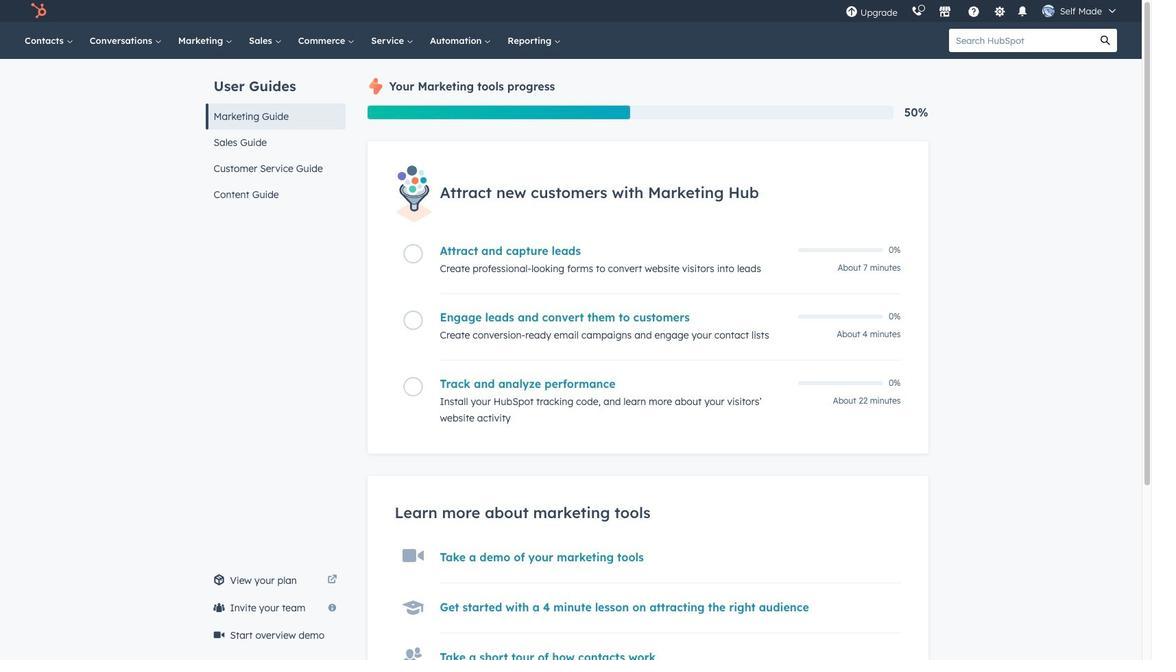 Task type: vqa. For each thing, say whether or not it's contained in the screenshot.
10/23/2023
no



Task type: describe. For each thing, give the bounding box(es) containing it.
marketplaces image
[[939, 6, 952, 19]]

2 link opens in a new window image from the top
[[328, 576, 337, 586]]

Search HubSpot search field
[[950, 29, 1095, 52]]



Task type: locate. For each thing, give the bounding box(es) containing it.
menu
[[839, 0, 1126, 22]]

progress bar
[[367, 106, 631, 119]]

1 link opens in a new window image from the top
[[328, 573, 337, 589]]

user guides element
[[206, 59, 346, 208]]

ruby anderson image
[[1043, 5, 1055, 17]]

link opens in a new window image
[[328, 573, 337, 589], [328, 576, 337, 586]]



